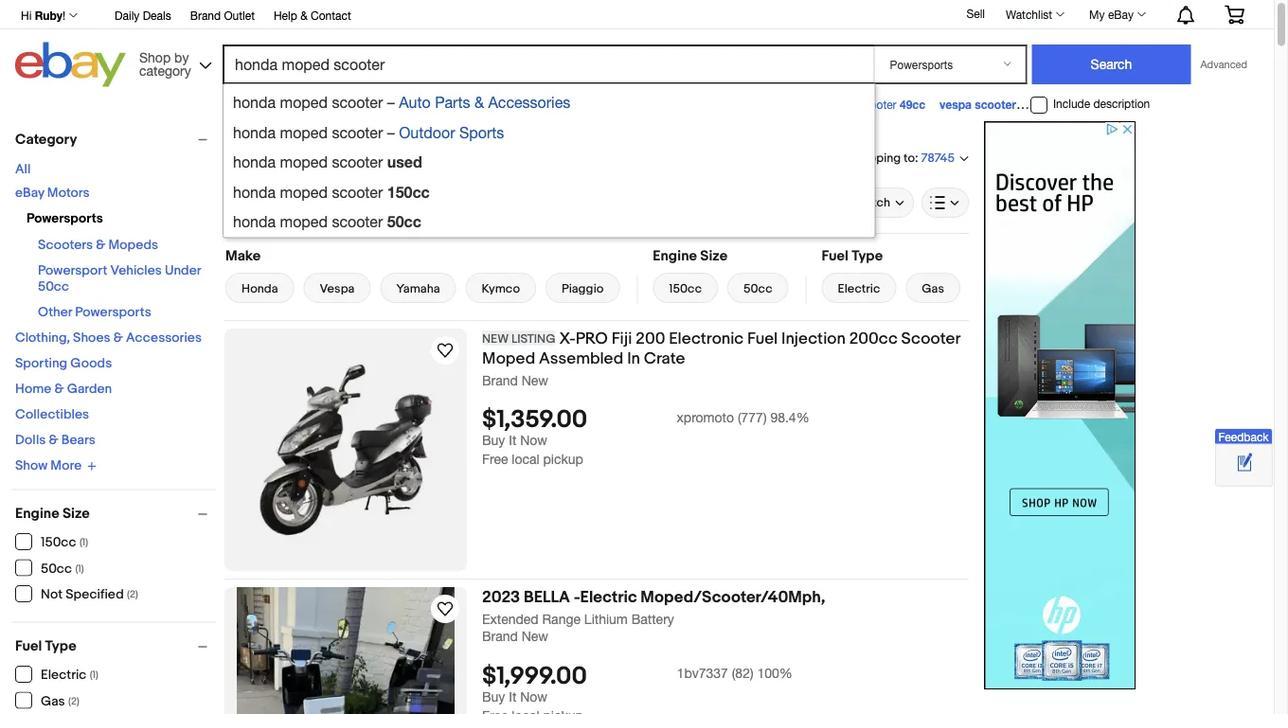 Task type: describe. For each thing, give the bounding box(es) containing it.
more
[[51, 458, 82, 474]]

by
[[174, 49, 189, 65]]

& inside help & contact link
[[300, 9, 308, 22]]

0 vertical spatial fuel
[[822, 247, 849, 264]]

fiji
[[612, 329, 632, 349]]

electric inside 2023 bella -electric moped/scooter/40mph, extended range lithium battery brand new
[[580, 587, 637, 607]]

0 vertical spatial all
[[15, 162, 31, 178]]

save this search
[[459, 149, 549, 163]]

0 vertical spatial all link
[[15, 162, 31, 178]]

honda for used
[[233, 153, 276, 171]]

bears
[[61, 433, 96, 449]]

honda link
[[225, 273, 294, 303]]

honda
[[242, 281, 278, 296]]

2 moped scooter from the left
[[1081, 98, 1161, 111]]

scooter
[[902, 329, 960, 349]]

electric for electric (1)
[[41, 667, 87, 684]]

(82)
[[732, 665, 754, 681]]

& right "dolls"
[[49, 433, 58, 449]]

scooter inside honda moped scooter 50cc
[[332, 213, 383, 231]]

not specified (2)
[[41, 587, 138, 603]]

& inside scooters & mopeds powersport vehicles under 50cc other powersports
[[96, 237, 105, 253]]

category button
[[15, 131, 216, 148]]

listing options selector. list view selected. image
[[930, 195, 961, 210]]

x-
[[560, 329, 576, 349]]

main content containing $1,359.00
[[225, 121, 969, 714]]

ebay motors
[[15, 185, 90, 201]]

piaggio link
[[546, 273, 620, 303]]

mopeds
[[327, 98, 371, 111]]

help & contact link
[[274, 6, 351, 27]]

crate
[[644, 349, 685, 369]]

1 vertical spatial engine
[[15, 505, 59, 523]]

electric (1)
[[41, 667, 98, 684]]

auction link
[[274, 191, 340, 214]]

buy for $1,359.00
[[482, 433, 505, 448]]

2023 bella -electric moped/scooter/40mph, link
[[482, 587, 969, 611]]

x-pro fiji 200 electronic fuel injection 200cc scooter moped assembled in crate
[[482, 329, 960, 369]]

(1) for 50cc
[[75, 563, 84, 575]]

150cc link
[[653, 273, 718, 303]]

lithium
[[584, 611, 628, 627]]

daily deals
[[115, 9, 171, 22]]

engine size button
[[15, 505, 216, 523]]

mopeds
[[108, 237, 158, 253]]

150cc (1)
[[41, 535, 88, 551]]

motors
[[47, 185, 90, 201]]

(1) for 150cc
[[80, 537, 88, 549]]

auto
[[399, 94, 431, 111]]

gas link
[[906, 273, 961, 303]]

new inside 2023 bella -electric moped/scooter/40mph, extended range lithium battery brand new
[[522, 628, 549, 644]]

6 results for moped scooter
[[225, 148, 404, 165]]

!
[[63, 9, 65, 22]]

& right 'home'
[[54, 381, 64, 397]]

scooter inside honda moped scooter used
[[332, 153, 383, 171]]

100%
[[757, 665, 793, 681]]

brand outlet link
[[190, 6, 255, 27]]

(1) for electric
[[90, 669, 98, 682]]

under
[[165, 263, 201, 279]]

Search for anything text field
[[225, 46, 870, 82]]

parts
[[435, 94, 470, 111]]

powersport vehicles under 50cc link
[[38, 263, 201, 295]]

ruby
[[35, 9, 63, 22]]

6
[[225, 148, 233, 165]]

0 vertical spatial powersports
[[27, 211, 103, 227]]

banner containing used
[[10, 0, 1259, 238]]

1 scooters from the left
[[276, 98, 324, 111]]

moped inside main content
[[304, 148, 350, 165]]

it for $1,999.00
[[509, 689, 517, 704]]

1 moped scooter from the left
[[512, 98, 592, 111]]

now inside "link"
[[392, 195, 417, 210]]

advertisement region
[[984, 121, 1136, 690]]

garden
[[67, 381, 112, 397]]

vespa
[[940, 98, 972, 111]]

0 horizontal spatial ebay
[[15, 185, 44, 201]]

dolls
[[15, 433, 46, 449]]

it for $1,359.00
[[509, 433, 517, 448]]

my ebay
[[1090, 8, 1134, 21]]

category
[[15, 131, 77, 148]]

this
[[490, 149, 509, 163]]

sports
[[459, 124, 504, 141]]

brand outlet
[[190, 9, 255, 22]]

0 horizontal spatial size
[[63, 505, 90, 523]]

50cc inside scooters & mopeds powersport vehicles under 50cc other powersports
[[38, 279, 69, 295]]

best
[[828, 195, 853, 210]]

electronic
[[669, 329, 744, 349]]

honda moped scooter – auto parts & accessories
[[233, 94, 571, 111]]

description
[[1094, 97, 1150, 110]]

pro
[[576, 329, 608, 349]]

1 horizontal spatial engine
[[653, 247, 697, 264]]

not
[[41, 587, 63, 603]]

moped inside honda moped scooter used
[[280, 153, 328, 171]]

vehicles
[[110, 263, 162, 279]]

accessories inside clothing, shoes & accessories sporting goods home & garden collectibles dolls & bears
[[126, 330, 202, 346]]

feedback
[[1219, 431, 1269, 444]]

buy inside buy it now "link"
[[359, 195, 379, 210]]

assembled
[[539, 349, 624, 369]]

gas for gas (2)
[[41, 694, 65, 710]]

gas (2)
[[41, 694, 79, 710]]

moped
[[482, 349, 536, 369]]

now for $1,999.00
[[520, 689, 548, 704]]

new inside x-pro fiji 200 electronic fuel injection 200cc scooter moped assembled in crate heading
[[482, 332, 509, 346]]

1 horizontal spatial fuel type
[[822, 247, 883, 264]]

honda moped scooter – outdoor sports
[[233, 124, 504, 141]]

– for outdoor sports
[[387, 124, 395, 141]]

vespa
[[320, 281, 355, 296]]

buy for $1,999.00
[[482, 689, 505, 704]]

dolls & bears link
[[15, 433, 96, 449]]

1 horizontal spatial size
[[700, 247, 728, 264]]

list box containing used
[[223, 83, 876, 238]]

49cc
[[900, 98, 926, 111]]

used
[[387, 153, 422, 171]]

bella
[[524, 587, 570, 607]]

150cc up 50cc (1)
[[41, 535, 76, 551]]

for for scooters
[[1026, 98, 1041, 111]]

1 horizontal spatial engine size
[[653, 247, 728, 264]]

78745
[[921, 151, 955, 166]]

free
[[482, 452, 508, 467]]

other
[[38, 305, 72, 321]]

extended
[[482, 611, 539, 627]]

sporting
[[15, 356, 67, 372]]

2 scooters from the left
[[975, 98, 1023, 111]]

vespa link
[[304, 273, 371, 303]]

to
[[904, 151, 915, 165]]

hi
[[21, 9, 32, 22]]

make
[[225, 247, 261, 264]]

shipping to : 78745
[[852, 151, 955, 166]]

it inside "link"
[[382, 195, 389, 210]]

shipping
[[852, 151, 901, 165]]

$1,999.00
[[482, 662, 587, 691]]

buy it now
[[359, 195, 417, 210]]



Task type: locate. For each thing, give the bounding box(es) containing it.
moped scooter right the sale
[[1081, 98, 1161, 111]]

new down 'moped'
[[522, 372, 549, 388]]

50cc down buy it now
[[387, 213, 422, 231]]

0 vertical spatial buy
[[359, 195, 379, 210]]

1 vertical spatial size
[[63, 505, 90, 523]]

kymco link
[[466, 273, 536, 303]]

brand for brand outlet
[[190, 9, 221, 22]]

0 vertical spatial now
[[392, 195, 417, 210]]

0 vertical spatial for
[[1026, 98, 1041, 111]]

powersports
[[27, 211, 103, 227], [75, 305, 151, 321]]

now for $1,359.00
[[520, 433, 548, 448]]

2 horizontal spatial fuel
[[822, 247, 849, 264]]

0 horizontal spatial accessories
[[126, 330, 202, 346]]

help
[[274, 9, 297, 22]]

0 horizontal spatial electric
[[41, 667, 87, 684]]

fuel type
[[822, 247, 883, 264], [15, 638, 76, 655]]

new up 'moped'
[[482, 332, 509, 346]]

watch x-pro fiji 200 electronic fuel injection 200cc scooter moped assembled in crate image
[[434, 339, 457, 362]]

electric up gas (2)
[[41, 667, 87, 684]]

type up electric link
[[852, 247, 883, 264]]

2 horizontal spatial electric
[[838, 281, 880, 296]]

accessories down search for anything text field
[[488, 94, 571, 111]]

it down extended
[[509, 689, 517, 704]]

electric up 200cc
[[838, 281, 880, 296]]

powersports inside scooters & mopeds powersport vehicles under 50cc other powersports
[[75, 305, 151, 321]]

1 horizontal spatial accessories
[[488, 94, 571, 111]]

buy inside 1bv7337 (82) 100% buy it now
[[482, 689, 505, 704]]

– left auto
[[387, 94, 395, 111]]

moped scooter down search for anything text field
[[512, 98, 592, 111]]

50cc up other
[[38, 279, 69, 295]]

ebay motors link
[[15, 185, 90, 201]]

for
[[1026, 98, 1041, 111], [283, 148, 301, 165]]

new listing
[[482, 332, 556, 346]]

electric up lithium
[[580, 587, 637, 607]]

now up local
[[520, 433, 548, 448]]

all link
[[15, 162, 31, 178], [229, 191, 266, 214]]

0 horizontal spatial all link
[[15, 162, 31, 178]]

account navigation
[[10, 0, 1259, 29]]

category
[[139, 63, 191, 78]]

now down extended
[[520, 689, 548, 704]]

1 vertical spatial (1)
[[75, 563, 84, 575]]

None submit
[[1032, 45, 1191, 84]]

0 vertical spatial accessories
[[488, 94, 571, 111]]

piaggio
[[562, 281, 604, 296]]

2 vertical spatial fuel
[[15, 638, 42, 655]]

2023 bella -electric moped/scooter/40mph, image
[[237, 587, 455, 714]]

fuel type up electric (1)
[[15, 638, 76, 655]]

moped
[[280, 94, 328, 111], [385, 98, 421, 111], [512, 98, 547, 111], [1081, 98, 1116, 111], [280, 124, 328, 141], [304, 148, 350, 165], [280, 153, 328, 171], [280, 183, 328, 201], [280, 213, 328, 231]]

(1) down fuel type dropdown button
[[90, 669, 98, 682]]

(2) down electric (1)
[[68, 695, 79, 708]]

scooter
[[332, 94, 383, 111], [424, 98, 462, 111], [551, 98, 589, 111], [859, 98, 897, 111], [1119, 98, 1158, 111], [332, 124, 383, 141], [353, 148, 404, 165], [332, 153, 383, 171], [332, 183, 383, 201], [332, 213, 383, 231]]

0 vertical spatial electric
[[838, 281, 880, 296]]

1 vertical spatial for
[[283, 148, 301, 165]]

& right parts
[[475, 94, 484, 111]]

for for results
[[283, 148, 301, 165]]

$1,359.00
[[482, 406, 588, 435]]

buy up honda moped scooter 50cc
[[359, 195, 379, 210]]

save this search button
[[415, 140, 555, 172]]

– for auto parts & accessories
[[387, 94, 395, 111]]

shop
[[139, 49, 171, 65]]

main content
[[225, 121, 969, 714]]

honda for 150cc
[[233, 183, 276, 201]]

x-pro fiji 200 electronic fuel injection 200cc scooter moped assembled in crate image
[[225, 359, 467, 541]]

50cc inside 'link'
[[744, 281, 773, 296]]

0 horizontal spatial all
[[15, 162, 31, 178]]

results
[[236, 148, 280, 165]]

engine up 150cc (1)
[[15, 505, 59, 523]]

0 vertical spatial new
[[482, 332, 509, 346]]

pickup
[[543, 452, 583, 467]]

honda for 50cc
[[233, 213, 276, 231]]

– down honda moped scooter – auto parts & accessories in the top of the page
[[387, 124, 395, 141]]

(1) inside 150cc (1)
[[80, 537, 88, 549]]

2 – from the top
[[387, 124, 395, 141]]

my
[[1090, 8, 1105, 21]]

honda moped scooter used
[[233, 153, 422, 171]]

2023
[[482, 587, 520, 607]]

honda moped scooter 50cc
[[233, 213, 422, 231]]

size up 150cc (1)
[[63, 505, 90, 523]]

2 vertical spatial buy
[[482, 689, 505, 704]]

all link up ebay motors
[[15, 162, 31, 178]]

2 vertical spatial electric
[[41, 667, 87, 684]]

1 vertical spatial (2)
[[68, 695, 79, 708]]

fuel down 50cc 'link' at the right top
[[748, 329, 778, 349]]

2 vertical spatial now
[[520, 689, 548, 704]]

0 vertical spatial brand
[[190, 9, 221, 22]]

0 vertical spatial (2)
[[127, 589, 138, 601]]

-
[[574, 587, 580, 607]]

powersports up "clothing, shoes & accessories" link
[[75, 305, 151, 321]]

1 horizontal spatial type
[[852, 247, 883, 264]]

0 vertical spatial gas
[[922, 281, 945, 296]]

fuel up electric link
[[822, 247, 849, 264]]

powersports down the motors
[[27, 211, 103, 227]]

2 honda from the top
[[233, 124, 276, 141]]

0 horizontal spatial engine size
[[15, 505, 90, 523]]

1 horizontal spatial gas
[[922, 281, 945, 296]]

moped/scooter/40mph,
[[641, 587, 826, 607]]

other powersports link
[[38, 305, 151, 321]]

0 vertical spatial fuel type
[[822, 247, 883, 264]]

now inside xpromoto (777) 98.4% buy it now free local pickup
[[520, 433, 548, 448]]

your shopping cart image
[[1224, 5, 1246, 24]]

0 horizontal spatial scooters
[[276, 98, 324, 111]]

4 honda from the top
[[233, 183, 276, 201]]

buy up free at the bottom
[[482, 433, 505, 448]]

2 vertical spatial brand
[[482, 628, 518, 644]]

brand down 'moped'
[[482, 372, 518, 388]]

engine
[[653, 247, 697, 264], [15, 505, 59, 523]]

now inside 1bv7337 (82) 100% buy it now
[[520, 689, 548, 704]]

1 vertical spatial new
[[522, 372, 549, 388]]

1 vertical spatial buy
[[482, 433, 505, 448]]

honda inside honda moped scooter 150cc
[[233, 183, 276, 201]]

engine up 150cc link
[[653, 247, 697, 264]]

size up 150cc link
[[700, 247, 728, 264]]

brand down extended
[[482, 628, 518, 644]]

accessories down under
[[126, 330, 202, 346]]

0 horizontal spatial for
[[283, 148, 301, 165]]

1 horizontal spatial all
[[241, 195, 255, 210]]

scooter 49cc
[[859, 98, 926, 111]]

All selected text field
[[241, 194, 255, 211]]

injection
[[782, 329, 846, 349]]

:
[[915, 151, 919, 165]]

fuel type up electric link
[[822, 247, 883, 264]]

ebay right my
[[1108, 8, 1134, 21]]

sort: best match
[[798, 195, 891, 210]]

50cc link
[[728, 273, 789, 303]]

type
[[852, 247, 883, 264], [45, 638, 76, 655]]

yamaha
[[396, 281, 440, 296]]

honda inside honda moped scooter used
[[233, 153, 276, 171]]

now down 'used' at top
[[392, 195, 417, 210]]

gas up scooter
[[922, 281, 945, 296]]

all link down results
[[229, 191, 266, 214]]

sporting goods link
[[15, 356, 112, 372]]

1 vertical spatial powersports
[[75, 305, 151, 321]]

brand for brand new
[[482, 372, 518, 388]]

1 vertical spatial engine size
[[15, 505, 90, 523]]

0 horizontal spatial gas
[[41, 694, 65, 710]]

scooters & mopeds powersport vehicles under 50cc other powersports
[[38, 237, 201, 321]]

x-pro fiji 200 electronic fuel injection 200cc scooter moped assembled in crate heading
[[482, 329, 960, 369]]

(2) inside the not specified (2)
[[127, 589, 138, 601]]

battery
[[632, 611, 674, 627]]

50cc inside list box
[[387, 213, 422, 231]]

watch 2023 bella -electric moped/scooter/40mph, image
[[434, 598, 457, 621]]

0 vertical spatial size
[[700, 247, 728, 264]]

for left the sale
[[1026, 98, 1041, 111]]

moped inside honda moped scooter 150cc
[[280, 183, 328, 201]]

brand inside account navigation
[[190, 9, 221, 22]]

fuel type button
[[15, 638, 216, 655]]

0 horizontal spatial type
[[45, 638, 76, 655]]

1 horizontal spatial moped scooter
[[1081, 98, 1161, 111]]

5 honda from the top
[[233, 213, 276, 231]]

engine size up 150cc link
[[653, 247, 728, 264]]

0 vertical spatial engine size
[[653, 247, 728, 264]]

it inside xpromoto (777) 98.4% buy it now free local pickup
[[509, 433, 517, 448]]

0 vertical spatial engine
[[653, 247, 697, 264]]

honda inside honda moped scooter 50cc
[[233, 213, 276, 231]]

1 horizontal spatial all link
[[229, 191, 266, 214]]

moped inside honda moped scooter 50cc
[[280, 213, 328, 231]]

advanced link
[[1191, 45, 1257, 83]]

& right help
[[300, 9, 308, 22]]

1 vertical spatial brand
[[482, 372, 518, 388]]

150cc up sports
[[465, 98, 497, 111]]

1 horizontal spatial ebay
[[1108, 8, 1134, 21]]

brand inside 2023 bella -electric moped/scooter/40mph, extended range lithium battery brand new
[[482, 628, 518, 644]]

honda moped scooter 150cc
[[233, 183, 430, 201]]

fuel inside x-pro fiji 200 electronic fuel injection 200cc scooter moped assembled in crate
[[748, 329, 778, 349]]

xpromoto
[[677, 409, 734, 425]]

150cc up electronic
[[669, 281, 702, 296]]

buy inside xpromoto (777) 98.4% buy it now free local pickup
[[482, 433, 505, 448]]

home
[[15, 381, 51, 397]]

electric for electric
[[838, 281, 880, 296]]

1 horizontal spatial electric
[[580, 587, 637, 607]]

new down extended
[[522, 628, 549, 644]]

gas for gas
[[922, 281, 945, 296]]

2 vertical spatial it
[[509, 689, 517, 704]]

show more
[[15, 458, 82, 474]]

engine size up 150cc (1)
[[15, 505, 90, 523]]

0 vertical spatial –
[[387, 94, 395, 111]]

0 vertical spatial type
[[852, 247, 883, 264]]

1 vertical spatial type
[[45, 638, 76, 655]]

shoes
[[73, 330, 111, 346]]

type up electric (1)
[[45, 638, 76, 655]]

collectibles
[[15, 407, 89, 423]]

0 horizontal spatial (2)
[[68, 695, 79, 708]]

brand left outlet
[[190, 9, 221, 22]]

1 vertical spatial fuel
[[748, 329, 778, 349]]

scooters
[[38, 237, 93, 253]]

accessories inside list box
[[488, 94, 571, 111]]

powersport
[[38, 263, 107, 279]]

(1)
[[80, 537, 88, 549], [75, 563, 84, 575], [90, 669, 98, 682]]

for right results
[[283, 148, 301, 165]]

scooters & mopeds link
[[38, 237, 158, 253]]

it inside 1bv7337 (82) 100% buy it now
[[509, 689, 517, 704]]

3 honda from the top
[[233, 153, 276, 171]]

1 vertical spatial accessories
[[126, 330, 202, 346]]

watchlist
[[1006, 8, 1053, 21]]

scooters right vespa
[[975, 98, 1023, 111]]

1 – from the top
[[387, 94, 395, 111]]

& right shoes
[[113, 330, 123, 346]]

ebay inside "link"
[[1108, 8, 1134, 21]]

it
[[382, 195, 389, 210], [509, 433, 517, 448], [509, 689, 517, 704]]

50cc
[[387, 213, 422, 231], [38, 279, 69, 295], [744, 281, 773, 296], [41, 561, 72, 577]]

1 vertical spatial electric
[[580, 587, 637, 607]]

it down 'used' at top
[[382, 195, 389, 210]]

deals
[[143, 9, 171, 22]]

clothing,
[[15, 330, 70, 346]]

daily deals link
[[115, 6, 171, 27]]

scooter inside honda moped scooter 150cc
[[332, 183, 383, 201]]

0 vertical spatial it
[[382, 195, 389, 210]]

1 vertical spatial it
[[509, 433, 517, 448]]

1 vertical spatial ebay
[[15, 185, 44, 201]]

1 vertical spatial gas
[[41, 694, 65, 710]]

ebay left the motors
[[15, 185, 44, 201]]

buy it now link
[[348, 191, 428, 214]]

scooters left mopeds
[[276, 98, 324, 111]]

0 horizontal spatial moped scooter
[[512, 98, 592, 111]]

gas down electric (1)
[[41, 694, 65, 710]]

home & garden link
[[15, 381, 112, 397]]

(1) up the not specified (2)
[[75, 563, 84, 575]]

1 horizontal spatial fuel
[[748, 329, 778, 349]]

vespa scooters for sale
[[940, 98, 1066, 111]]

1 vertical spatial now
[[520, 433, 548, 448]]

my ebay link
[[1079, 3, 1155, 26]]

honda
[[233, 94, 276, 111], [233, 124, 276, 141], [233, 153, 276, 171], [233, 183, 276, 201], [233, 213, 276, 231]]

0 horizontal spatial engine
[[15, 505, 59, 523]]

1 horizontal spatial (2)
[[127, 589, 138, 601]]

kymco
[[482, 281, 520, 296]]

1 horizontal spatial for
[[1026, 98, 1041, 111]]

0 horizontal spatial fuel type
[[15, 638, 76, 655]]

1 vertical spatial all
[[241, 195, 255, 210]]

all down results
[[241, 195, 255, 210]]

it up local
[[509, 433, 517, 448]]

contact
[[311, 9, 351, 22]]

0 vertical spatial (1)
[[80, 537, 88, 549]]

50cc up x-pro fiji 200 electronic fuel injection 200cc scooter moped assembled in crate
[[744, 281, 773, 296]]

1 honda from the top
[[233, 94, 276, 111]]

buy down extended
[[482, 689, 505, 704]]

fuel up electric (1)
[[15, 638, 42, 655]]

(2)
[[127, 589, 138, 601], [68, 695, 79, 708]]

electric link
[[822, 273, 897, 303]]

2 vertical spatial new
[[522, 628, 549, 644]]

brand new
[[482, 372, 549, 388]]

1 vertical spatial fuel type
[[15, 638, 76, 655]]

all up ebay motors
[[15, 162, 31, 178]]

sell
[[967, 7, 985, 20]]

include
[[1054, 97, 1091, 110]]

2 vertical spatial (1)
[[90, 669, 98, 682]]

50cc up not
[[41, 561, 72, 577]]

1 vertical spatial –
[[387, 124, 395, 141]]

(1) up 50cc (1)
[[80, 537, 88, 549]]

0 horizontal spatial fuel
[[15, 638, 42, 655]]

0 vertical spatial ebay
[[1108, 8, 1134, 21]]

list box
[[223, 83, 876, 238]]

1 vertical spatial all link
[[229, 191, 266, 214]]

gas
[[922, 281, 945, 296], [41, 694, 65, 710]]

ebay
[[1108, 8, 1134, 21], [15, 185, 44, 201]]

150cc down 'used' at top
[[387, 183, 430, 201]]

(2) right specified
[[127, 589, 138, 601]]

& left the mopeds
[[96, 237, 105, 253]]

sort: best match button
[[790, 188, 914, 218]]

(1) inside 50cc (1)
[[75, 563, 84, 575]]

1 horizontal spatial scooters
[[975, 98, 1023, 111]]

(2) inside gas (2)
[[68, 695, 79, 708]]

hi ruby !
[[21, 9, 65, 22]]

(1) inside electric (1)
[[90, 669, 98, 682]]

banner
[[10, 0, 1259, 238]]



Task type: vqa. For each thing, say whether or not it's contained in the screenshot.
Related:
yes



